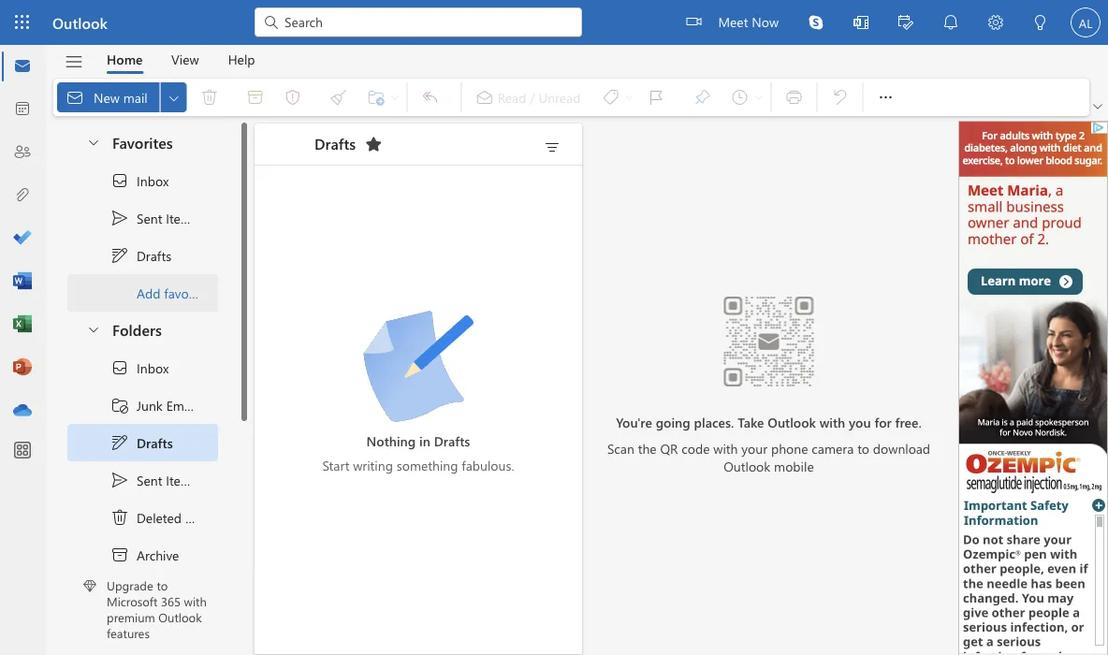 Task type: locate. For each thing, give the bounding box(es) containing it.
sent
[[137, 209, 162, 227], [137, 472, 162, 489]]

1 vertical spatial  tree item
[[67, 349, 218, 387]]

 tree item
[[67, 199, 218, 237], [67, 461, 218, 499]]

archive
[[137, 546, 179, 564]]

1 vertical spatial inbox
[[137, 359, 169, 377]]

 tree item down junk
[[67, 424, 218, 461]]


[[988, 15, 1003, 30]]

2  button from the top
[[77, 312, 109, 346]]

 up 
[[110, 471, 129, 490]]

 inside favorites tree
[[110, 246, 129, 265]]

2  tree item from the top
[[67, 424, 218, 461]]


[[899, 15, 914, 30]]

 tree item up junk
[[67, 349, 218, 387]]

 button for folders
[[77, 312, 109, 346]]

drafts
[[315, 133, 356, 153], [137, 247, 171, 264], [434, 432, 470, 450], [137, 434, 173, 451]]

1  from the top
[[110, 171, 129, 190]]

1 vertical spatial with
[[714, 440, 738, 457]]

premium features image
[[83, 580, 96, 593]]

1 inbox from the top
[[137, 172, 169, 189]]

in
[[419, 432, 430, 450]]

 tree item
[[67, 387, 218, 424]]

items right deleted
[[185, 509, 217, 526]]


[[166, 90, 181, 105], [86, 134, 101, 149], [86, 322, 101, 337]]

1  drafts from the top
[[110, 246, 171, 265]]

add
[[137, 284, 161, 302]]

 drafts up the add favorite tree item
[[110, 246, 171, 265]]

1 vertical spatial 
[[110, 359, 129, 377]]

inbox
[[137, 172, 169, 189], [137, 359, 169, 377]]

people image
[[13, 143, 32, 162]]

2  from the top
[[110, 471, 129, 490]]

0 vertical spatial inbox
[[137, 172, 169, 189]]

drafts down ' junk email'
[[137, 434, 173, 451]]

1 vertical spatial  tree item
[[67, 461, 218, 499]]

2 horizontal spatial with
[[820, 413, 845, 431]]

email
[[166, 397, 197, 414]]

0 vertical spatial 
[[110, 246, 129, 265]]

items up favorite
[[166, 209, 197, 227]]

0 vertical spatial sent
[[137, 209, 162, 227]]

 button
[[867, 79, 905, 116]]

1 vertical spatial 
[[86, 134, 101, 149]]

 button down the  new mail
[[77, 124, 109, 159]]

 inside tree
[[110, 433, 129, 452]]

with
[[820, 413, 845, 431], [714, 440, 738, 457], [184, 593, 207, 610]]

 down the  new mail
[[86, 134, 101, 149]]

inbox for 
[[137, 359, 169, 377]]

inbox up ' junk email'
[[137, 359, 169, 377]]

 drafts down the  tree item
[[110, 433, 173, 452]]

add favorite
[[137, 284, 208, 302]]

tree
[[67, 349, 218, 655]]


[[110, 171, 129, 190], [110, 359, 129, 377]]

something
[[397, 457, 458, 474]]

sent up "" tree item at the left
[[137, 472, 162, 489]]

0 vertical spatial  tree item
[[67, 162, 218, 199]]

 tree item up add
[[67, 237, 218, 274]]

0 vertical spatial with
[[820, 413, 845, 431]]

1  from the top
[[110, 209, 129, 227]]

tab list
[[93, 45, 270, 74]]

with inside upgrade to microsoft 365 with premium outlook features
[[184, 593, 207, 610]]

items for second the  tree item
[[166, 472, 197, 489]]

 inbox inside favorites tree
[[110, 171, 169, 190]]

start
[[322, 457, 350, 474]]

2  inbox from the top
[[110, 359, 169, 377]]

1  from the top
[[110, 246, 129, 265]]


[[942, 13, 960, 32]]

0 vertical spatial  tree item
[[67, 199, 218, 237]]

calendar image
[[13, 100, 32, 119]]

 for favorites
[[86, 134, 101, 149]]


[[110, 546, 129, 564]]

favorite
[[164, 284, 208, 302]]

items for 1st the  tree item from the top of the application containing outlook
[[166, 209, 197, 227]]

 tree item
[[67, 162, 218, 199], [67, 349, 218, 387]]

drafts inside tree
[[137, 434, 173, 451]]

1 horizontal spatial to
[[858, 440, 870, 457]]

 inside popup button
[[166, 90, 181, 105]]

 button
[[537, 134, 567, 160]]

with left the 'your'
[[714, 440, 738, 457]]

items inside favorites tree
[[166, 209, 197, 227]]

folders tree item
[[67, 312, 218, 349]]

 archive
[[110, 546, 179, 564]]

scan
[[607, 440, 635, 457]]

items
[[166, 209, 197, 227], [166, 472, 197, 489], [185, 509, 217, 526]]

 sent items
[[110, 209, 197, 227], [110, 471, 197, 490]]


[[110, 396, 129, 415]]

microsoft
[[107, 593, 158, 610]]

help
[[228, 51, 255, 68]]

outlook link
[[52, 0, 108, 45]]

upgrade to microsoft 365 with premium outlook features
[[107, 577, 207, 641]]

2 vertical spatial with
[[184, 593, 207, 610]]

1 vertical spatial items
[[166, 472, 197, 489]]

2 vertical spatial items
[[185, 509, 217, 526]]

 inside favorites tree item
[[86, 134, 101, 149]]

2  drafts from the top
[[110, 433, 173, 452]]

2 inbox from the top
[[137, 359, 169, 377]]

 for 1st  "tree item" from the top
[[110, 246, 129, 265]]

 sent items for 1st the  tree item from the top of the application containing outlook
[[110, 209, 197, 227]]

 inbox
[[110, 171, 169, 190], [110, 359, 169, 377]]


[[110, 209, 129, 227], [110, 471, 129, 490]]

drafts 
[[315, 133, 383, 154]]

2  tree item from the top
[[67, 461, 218, 499]]

 button
[[77, 124, 109, 159], [77, 312, 109, 346]]

deleted
[[137, 509, 182, 526]]

 inside favorites tree
[[110, 209, 129, 227]]

 inside folders tree item
[[86, 322, 101, 337]]

 right mail
[[166, 90, 181, 105]]

application
[[0, 0, 1108, 655]]

0 horizontal spatial to
[[157, 577, 168, 594]]

1 vertical spatial 
[[110, 471, 129, 490]]

excel image
[[13, 315, 32, 334]]

1  sent items from the top
[[110, 209, 197, 227]]

 up the add favorite tree item
[[110, 246, 129, 265]]

home button
[[93, 45, 157, 74]]

1 vertical spatial  tree item
[[67, 424, 218, 461]]

left-rail-appbar navigation
[[4, 45, 41, 432]]

 sent items up add
[[110, 209, 197, 227]]

1 vertical spatial 
[[110, 433, 129, 452]]

items inside  deleted items
[[185, 509, 217, 526]]

tab list containing home
[[93, 45, 270, 74]]

drafts up add
[[137, 247, 171, 264]]

favorites
[[112, 132, 173, 152]]

1  inbox from the top
[[110, 171, 169, 190]]

 drafts inside favorites tree
[[110, 246, 171, 265]]

 inbox for 
[[110, 359, 169, 377]]

0 vertical spatial  button
[[77, 124, 109, 159]]

0 vertical spatial  tree item
[[67, 237, 218, 274]]

view button
[[157, 45, 213, 74]]

1 vertical spatial  button
[[77, 312, 109, 346]]

1 horizontal spatial with
[[714, 440, 738, 457]]


[[687, 14, 701, 29]]

new
[[94, 88, 120, 106]]

to down 'you'
[[858, 440, 870, 457]]

 down favorites tree item
[[110, 171, 129, 190]]

1 vertical spatial  inbox
[[110, 359, 169, 377]]

add favorite tree item
[[67, 274, 218, 312]]

items for "" tree item at the left
[[185, 509, 217, 526]]

 inside favorites tree
[[110, 171, 129, 190]]

outlook down take
[[724, 457, 771, 475]]

sent up add
[[137, 209, 162, 227]]

 button left folders
[[77, 312, 109, 346]]

drafts left 
[[315, 133, 356, 153]]

1 vertical spatial  sent items
[[110, 471, 197, 490]]

to inside the you're going places. take outlook with you for free. scan the qr code with your phone camera to download outlook mobile
[[858, 440, 870, 457]]

you're
[[616, 413, 652, 431]]

 tree item down favorites tree item
[[67, 199, 218, 237]]

2  tree item from the top
[[67, 349, 218, 387]]

drafts right in
[[434, 432, 470, 450]]

1 vertical spatial to
[[157, 577, 168, 594]]

outlook
[[52, 12, 108, 32], [768, 413, 816, 431], [724, 457, 771, 475], [158, 609, 202, 625]]

0 vertical spatial 
[[110, 209, 129, 227]]

items up  deleted items
[[166, 472, 197, 489]]

 up the add favorite tree item
[[110, 209, 129, 227]]

 tree item
[[67, 237, 218, 274], [67, 424, 218, 461]]

1 vertical spatial sent
[[137, 472, 162, 489]]

 deleted items
[[110, 508, 217, 527]]

 button inside folders tree item
[[77, 312, 109, 346]]

0 vertical spatial 
[[166, 90, 181, 105]]


[[110, 246, 129, 265], [110, 433, 129, 452]]

code
[[682, 440, 710, 457]]

 up 
[[110, 359, 129, 377]]

2  from the top
[[110, 359, 129, 377]]

 drafts
[[110, 246, 171, 265], [110, 433, 173, 452]]

 tree item down favorites
[[67, 162, 218, 199]]

 sent items up deleted
[[110, 471, 197, 490]]

 inbox down favorites tree item
[[110, 171, 169, 190]]

with right 365
[[184, 593, 207, 610]]

2  from the top
[[110, 433, 129, 452]]

1  tree item from the top
[[67, 199, 218, 237]]

sent inside favorites tree
[[137, 209, 162, 227]]

 for folders
[[86, 322, 101, 337]]

with up "camera"
[[820, 413, 845, 431]]

0 vertical spatial  inbox
[[110, 171, 169, 190]]

 sent items inside favorites tree
[[110, 209, 197, 227]]

download
[[873, 440, 931, 457]]

home
[[107, 51, 143, 68]]

 for 
[[110, 359, 129, 377]]

1 vertical spatial  drafts
[[110, 433, 173, 452]]

tab list inside application
[[93, 45, 270, 74]]

writing
[[353, 457, 393, 474]]

1 sent from the top
[[137, 209, 162, 227]]

outlook inside upgrade to microsoft 365 with premium outlook features
[[158, 609, 202, 625]]

to
[[858, 440, 870, 457], [157, 577, 168, 594]]

0 vertical spatial  drafts
[[110, 246, 171, 265]]

meet
[[718, 13, 748, 30]]

0 vertical spatial 
[[110, 171, 129, 190]]

outlook up  button
[[52, 12, 108, 32]]

 down 
[[110, 433, 129, 452]]

onedrive image
[[13, 402, 32, 420]]

2 vertical spatial 
[[86, 322, 101, 337]]

 button inside favorites tree item
[[77, 124, 109, 159]]

 left folders
[[86, 322, 101, 337]]

nothing
[[367, 432, 416, 450]]


[[262, 13, 281, 32]]

inbox down favorites tree item
[[137, 172, 169, 189]]

favorites tree
[[67, 117, 218, 312]]

to down archive
[[157, 577, 168, 594]]

outlook right premium
[[158, 609, 202, 625]]

2  sent items from the top
[[110, 471, 197, 490]]

 tree item up deleted
[[67, 461, 218, 499]]

 search field
[[255, 0, 582, 42]]


[[110, 508, 129, 527]]

0 vertical spatial items
[[166, 209, 197, 227]]

0 horizontal spatial with
[[184, 593, 207, 610]]

 inbox down folders tree item at the left of the page
[[110, 359, 169, 377]]

inbox inside favorites tree
[[137, 172, 169, 189]]

1  tree item from the top
[[67, 162, 218, 199]]

inbox for 
[[137, 172, 169, 189]]


[[543, 139, 562, 157]]

0 vertical spatial to
[[858, 440, 870, 457]]

0 vertical spatial  sent items
[[110, 209, 197, 227]]

folders
[[112, 319, 162, 339]]

application containing outlook
[[0, 0, 1108, 655]]

premium
[[107, 609, 155, 625]]

1  button from the top
[[77, 124, 109, 159]]


[[64, 52, 84, 72]]



Task type: describe. For each thing, give the bounding box(es) containing it.
powerpoint image
[[13, 359, 32, 377]]

 tree item
[[67, 536, 218, 574]]

favorites tree item
[[67, 124, 218, 162]]


[[877, 88, 895, 107]]

features
[[107, 625, 150, 641]]

2 sent from the top
[[137, 472, 162, 489]]

1  tree item from the top
[[67, 237, 218, 274]]

word image
[[13, 272, 32, 291]]

your
[[742, 440, 768, 457]]

free.
[[895, 413, 922, 431]]

 button
[[359, 129, 389, 159]]

 button
[[974, 0, 1018, 47]]

camera
[[812, 440, 854, 457]]

qr
[[660, 440, 678, 457]]

 sent items for second the  tree item
[[110, 471, 197, 490]]

to do image
[[13, 229, 32, 248]]

 button
[[161, 82, 187, 112]]

Search for email, meetings, files and more. field
[[283, 12, 571, 31]]

now
[[752, 13, 779, 30]]

files image
[[13, 186, 32, 205]]

 button
[[929, 0, 974, 45]]

 button
[[55, 46, 93, 78]]

 button
[[884, 0, 929, 47]]

junk
[[137, 397, 163, 414]]

 inbox for 
[[110, 171, 169, 190]]


[[854, 15, 869, 30]]

outlook inside 'banner'
[[52, 12, 108, 32]]

you
[[849, 413, 871, 431]]

to inside upgrade to microsoft 365 with premium outlook features
[[157, 577, 168, 594]]

view
[[171, 51, 199, 68]]

 tree item
[[67, 499, 218, 536]]


[[809, 15, 824, 30]]

drafts inside nothing in drafts start writing something fabulous.
[[434, 432, 470, 450]]

 button
[[1018, 0, 1063, 47]]

outlook up the phone
[[768, 413, 816, 431]]


[[364, 135, 383, 154]]

 button
[[794, 0, 839, 45]]


[[1093, 102, 1103, 111]]

take
[[738, 413, 764, 431]]

drafts heading
[[290, 124, 389, 165]]

upgrade
[[107, 577, 153, 594]]

 drafts for 1st  "tree item" from the bottom of the application containing outlook
[[110, 433, 173, 452]]

tree containing 
[[67, 349, 218, 655]]

 button
[[839, 0, 884, 47]]

outlook banner
[[0, 0, 1108, 47]]

drafts inside drafts 
[[315, 133, 356, 153]]

 for 
[[110, 171, 129, 190]]

more apps image
[[13, 442, 32, 461]]

 for 1st  "tree item" from the bottom of the application containing outlook
[[110, 433, 129, 452]]

the
[[638, 440, 657, 457]]

move & delete group
[[57, 79, 403, 116]]

message list section
[[255, 119, 582, 654]]

meet now
[[718, 13, 779, 30]]

help button
[[214, 45, 269, 74]]

 tree item for 
[[67, 162, 218, 199]]

al image
[[1071, 7, 1101, 37]]

mail
[[123, 88, 148, 106]]

going
[[656, 413, 691, 431]]

phone
[[771, 440, 808, 457]]

fabulous.
[[462, 457, 514, 474]]

tags group
[[466, 79, 767, 116]]

365
[[161, 593, 181, 610]]

mobile
[[774, 457, 814, 475]]

 new mail
[[66, 88, 148, 107]]

you're going places. take outlook with you for free. scan the qr code with your phone camera to download outlook mobile
[[607, 413, 931, 475]]

 button
[[1090, 97, 1106, 116]]

 tree item for 
[[67, 349, 218, 387]]


[[1033, 15, 1048, 30]]

mail image
[[13, 57, 32, 76]]

 drafts for 1st  "tree item" from the top
[[110, 246, 171, 265]]

drafts inside favorites tree
[[137, 247, 171, 264]]

 button for favorites
[[77, 124, 109, 159]]

 junk email
[[110, 396, 197, 415]]

for
[[875, 413, 892, 431]]


[[66, 88, 84, 107]]

places.
[[694, 413, 734, 431]]

nothing in drafts start writing something fabulous.
[[322, 432, 514, 474]]



Task type: vqa. For each thing, say whether or not it's contained in the screenshot.
 Free 
no



